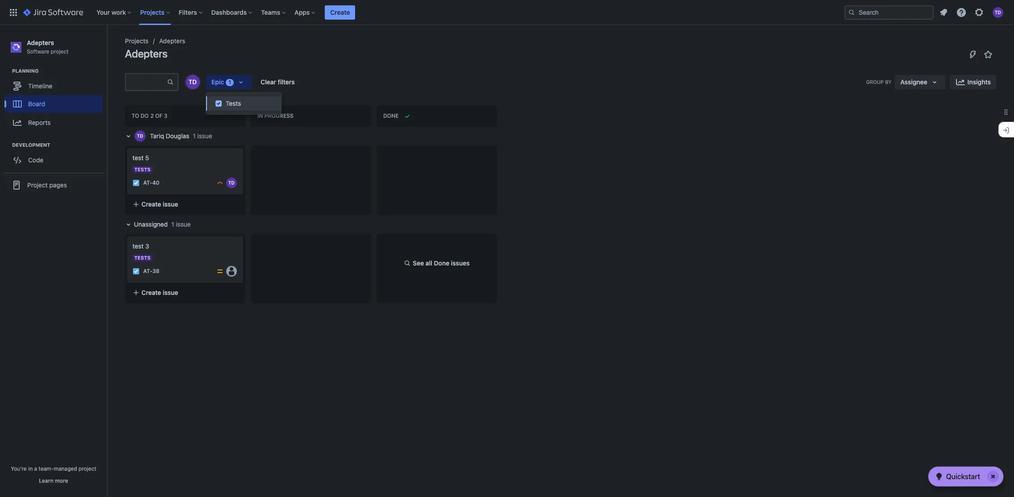 Task type: vqa. For each thing, say whether or not it's contained in the screenshot.
LINK ISSUE button
no



Task type: describe. For each thing, give the bounding box(es) containing it.
project
[[27, 181, 48, 189]]

1 vertical spatial project
[[79, 466, 96, 472]]

by
[[886, 79, 892, 85]]

board
[[28, 100, 45, 107]]

filters button
[[176, 5, 206, 19]]

dashboards
[[211, 8, 247, 16]]

Search field
[[845, 5, 934, 19]]

at-40 link
[[143, 179, 160, 187]]

create for tariq douglas
[[142, 200, 161, 208]]

tests
[[226, 100, 241, 107]]

task image for test 5
[[133, 179, 140, 187]]

automations menu button icon image
[[968, 49, 979, 60]]

notifications image
[[939, 7, 949, 18]]

do
[[141, 113, 149, 119]]

sidebar navigation image
[[97, 36, 117, 54]]

planning group
[[4, 67, 107, 135]]

planning image
[[1, 66, 12, 76]]

tariq douglas 1 issue
[[150, 132, 212, 140]]

all
[[426, 259, 433, 267]]

apps
[[295, 8, 310, 16]]

your profile and settings image
[[993, 7, 1004, 18]]

at-38
[[143, 268, 160, 275]]

in
[[28, 466, 33, 472]]

learn more
[[39, 478, 68, 484]]

quickstart
[[947, 473, 981, 481]]

test 5
[[133, 154, 149, 162]]

more
[[55, 478, 68, 484]]

epic 1
[[212, 78, 231, 86]]

project inside adepters software project
[[51, 48, 69, 55]]

clear filters button
[[255, 75, 300, 89]]

work
[[112, 8, 126, 16]]

assignee button
[[896, 75, 946, 89]]

1 vertical spatial done
[[434, 259, 450, 267]]

create inside button
[[330, 8, 350, 16]]

development group
[[4, 142, 107, 172]]

test for test 5
[[133, 154, 144, 162]]

apps button
[[292, 5, 319, 19]]

projects for projects popup button
[[140, 8, 165, 16]]

unassigned
[[134, 221, 168, 228]]

Search this board text field
[[126, 74, 167, 90]]

a
[[34, 466, 37, 472]]

projects button
[[138, 5, 173, 19]]

adepters software project
[[27, 39, 69, 55]]

of
[[154, 113, 164, 119]]

banner containing your work
[[0, 0, 1015, 25]]

clear filters
[[261, 78, 295, 86]]

projects link
[[125, 36, 149, 46]]

in progress
[[258, 113, 294, 119]]

progress
[[265, 113, 294, 119]]

issues
[[451, 259, 470, 267]]

1 horizontal spatial 1
[[193, 132, 196, 140]]

38
[[152, 268, 160, 275]]

reports
[[28, 119, 51, 126]]

your
[[97, 8, 110, 16]]

douglas
[[166, 132, 189, 140]]

development image
[[1, 140, 12, 151]]

in
[[258, 113, 263, 119]]

epic
[[212, 78, 224, 86]]

task image for test 3
[[133, 268, 140, 275]]

development
[[12, 142, 50, 148]]

unassigned 1 issue
[[134, 221, 191, 228]]

test for test 3
[[133, 242, 144, 250]]

at-40
[[143, 180, 160, 186]]

0 horizontal spatial done
[[383, 113, 399, 119]]



Task type: locate. For each thing, give the bounding box(es) containing it.
3
[[145, 242, 149, 250]]

see all done issues
[[413, 259, 470, 267]]

at- inside 'link'
[[143, 180, 152, 186]]

high image
[[216, 179, 224, 187]]

at- for test 3
[[143, 268, 152, 275]]

jira software image
[[23, 7, 83, 18], [23, 7, 83, 18]]

clear
[[261, 78, 276, 86]]

1
[[229, 79, 231, 86], [193, 132, 196, 140], [171, 221, 174, 228]]

teams
[[261, 8, 280, 16]]

1 right the douglas
[[193, 132, 196, 140]]

at- down 5
[[143, 180, 152, 186]]

create issue up unassigned 1 issue
[[142, 200, 178, 208]]

help image
[[957, 7, 967, 18]]

task image
[[133, 179, 140, 187], [133, 268, 140, 275]]

appswitcher icon image
[[8, 7, 19, 18]]

test left 5
[[133, 154, 144, 162]]

see all done issues link
[[399, 258, 475, 269]]

1 vertical spatial test
[[133, 242, 144, 250]]

create issue for test 5
[[142, 200, 178, 208]]

create
[[330, 8, 350, 16], [142, 200, 161, 208], [142, 289, 161, 296]]

1 right the epic
[[229, 79, 231, 86]]

test left the 3
[[133, 242, 144, 250]]

project right software
[[51, 48, 69, 55]]

learn
[[39, 478, 53, 484]]

reports link
[[4, 113, 103, 133]]

planning
[[12, 68, 39, 74]]

1 create issue button from the top
[[127, 196, 243, 212]]

1 vertical spatial create issue
[[142, 289, 178, 296]]

create down at-38 link
[[142, 289, 161, 296]]

1 right "unassigned"
[[171, 221, 174, 228]]

0 vertical spatial project
[[51, 48, 69, 55]]

at-38 link
[[143, 268, 160, 275]]

2 test from the top
[[133, 242, 144, 250]]

0 horizontal spatial 1
[[171, 221, 174, 228]]

create issue down 38
[[142, 289, 178, 296]]

to
[[132, 113, 139, 119]]

1 vertical spatial create issue button
[[127, 285, 243, 301]]

teams button
[[259, 5, 289, 19]]

you're in a team-managed project
[[11, 466, 96, 472]]

filters
[[278, 78, 295, 86]]

0 vertical spatial done
[[383, 113, 399, 119]]

insights image
[[956, 77, 966, 87]]

1 for unassigned 1 issue
[[171, 221, 174, 228]]

issue
[[197, 132, 212, 140], [163, 200, 178, 208], [176, 221, 191, 228], [163, 289, 178, 296]]

1 inside epic 1
[[229, 79, 231, 86]]

project pages
[[27, 181, 67, 189]]

software
[[27, 48, 49, 55]]

1 task image from the top
[[133, 179, 140, 187]]

1 vertical spatial create
[[142, 200, 161, 208]]

create right apps dropdown button
[[330, 8, 350, 16]]

at- down the 3
[[143, 268, 152, 275]]

projects up projects 'link'
[[140, 8, 165, 16]]

1 create issue from the top
[[142, 200, 178, 208]]

check image
[[934, 471, 945, 482]]

create issue image
[[122, 142, 133, 153]]

2 task image from the top
[[133, 268, 140, 275]]

5
[[145, 154, 149, 162]]

projects
[[140, 8, 165, 16], [125, 37, 149, 45]]

1 at- from the top
[[143, 180, 152, 186]]

see
[[413, 259, 424, 267]]

create issue button down 38
[[127, 285, 243, 301]]

0 vertical spatial task image
[[133, 179, 140, 187]]

assignee: tariq douglas image
[[226, 178, 237, 188]]

pages
[[49, 181, 67, 189]]

to do element
[[132, 113, 169, 119]]

banner
[[0, 0, 1015, 25]]

to do
[[132, 113, 149, 119]]

2 horizontal spatial 1
[[229, 79, 231, 86]]

0 horizontal spatial project
[[51, 48, 69, 55]]

create issue button up unassigned 1 issue
[[127, 196, 243, 212]]

projects for projects 'link'
[[125, 37, 149, 45]]

timeline link
[[4, 77, 103, 95]]

1 test from the top
[[133, 154, 144, 162]]

projects inside projects popup button
[[140, 8, 165, 16]]

insights button
[[950, 75, 997, 89]]

settings image
[[974, 7, 985, 18]]

test 3
[[133, 242, 149, 250]]

dashboards button
[[209, 5, 256, 19]]

projects right sidebar navigation icon
[[125, 37, 149, 45]]

create issue
[[142, 200, 178, 208], [142, 289, 178, 296]]

2 vertical spatial create
[[142, 289, 161, 296]]

assignee
[[901, 78, 928, 86]]

create issue for test 3
[[142, 289, 178, 296]]

filters
[[179, 8, 197, 16]]

create for 1 issue
[[142, 289, 161, 296]]

create issue button for test 3
[[127, 285, 243, 301]]

2 create issue button from the top
[[127, 285, 243, 301]]

your work
[[97, 8, 126, 16]]

adepters down projects 'link'
[[125, 47, 168, 60]]

board link
[[4, 95, 103, 113]]

create issue image
[[122, 230, 133, 241]]

at- for test 5
[[143, 180, 152, 186]]

create issue button
[[127, 196, 243, 212], [127, 285, 243, 301]]

task image left at-38 link
[[133, 268, 140, 275]]

primary element
[[5, 0, 845, 25]]

0 vertical spatial test
[[133, 154, 144, 162]]

1 vertical spatial at-
[[143, 268, 152, 275]]

group
[[867, 79, 884, 85]]

your work button
[[94, 5, 135, 19]]

quickstart button
[[929, 467, 1004, 487]]

1 horizontal spatial project
[[79, 466, 96, 472]]

0 vertical spatial 1
[[229, 79, 231, 86]]

tariq douglas image
[[186, 75, 200, 89]]

0 vertical spatial at-
[[143, 180, 152, 186]]

2 at- from the top
[[143, 268, 152, 275]]

adepters down filters
[[159, 37, 185, 45]]

task image left at-40 'link'
[[133, 179, 140, 187]]

dismiss quickstart image
[[987, 470, 1001, 484]]

adepters up software
[[27, 39, 54, 46]]

search image
[[849, 9, 856, 16]]

code link
[[4, 151, 103, 169]]

0 vertical spatial create
[[330, 8, 350, 16]]

1 vertical spatial task image
[[133, 268, 140, 275]]

managed
[[54, 466, 77, 472]]

2 vertical spatial 1
[[171, 221, 174, 228]]

0 vertical spatial projects
[[140, 8, 165, 16]]

medium image
[[216, 268, 224, 275]]

team-
[[39, 466, 54, 472]]

tariq
[[150, 132, 164, 140]]

0 vertical spatial create issue
[[142, 200, 178, 208]]

adepters
[[159, 37, 185, 45], [27, 39, 54, 46], [125, 47, 168, 60]]

40
[[152, 180, 160, 186]]

test
[[133, 154, 144, 162], [133, 242, 144, 250]]

project
[[51, 48, 69, 55], [79, 466, 96, 472]]

adepters inside adepters software project
[[27, 39, 54, 46]]

1 vertical spatial projects
[[125, 37, 149, 45]]

1 horizontal spatial done
[[434, 259, 450, 267]]

project pages link
[[4, 176, 104, 194]]

create button
[[325, 5, 356, 19]]

done
[[383, 113, 399, 119], [434, 259, 450, 267]]

create issue button for test 5
[[127, 196, 243, 212]]

unassigned image
[[226, 266, 237, 277]]

you're
[[11, 466, 27, 472]]

1 vertical spatial 1
[[193, 132, 196, 140]]

create up "unassigned"
[[142, 200, 161, 208]]

insights
[[968, 78, 991, 86]]

timeline
[[28, 82, 52, 90]]

1 for epic 1
[[229, 79, 231, 86]]

learn more button
[[39, 478, 68, 485]]

adepters link
[[159, 36, 185, 46]]

at-
[[143, 180, 152, 186], [143, 268, 152, 275]]

star adepters image
[[983, 49, 994, 60]]

0 vertical spatial create issue button
[[127, 196, 243, 212]]

2 create issue from the top
[[142, 289, 178, 296]]

code
[[28, 156, 43, 164]]

project right managed
[[79, 466, 96, 472]]

group by
[[867, 79, 892, 85]]



